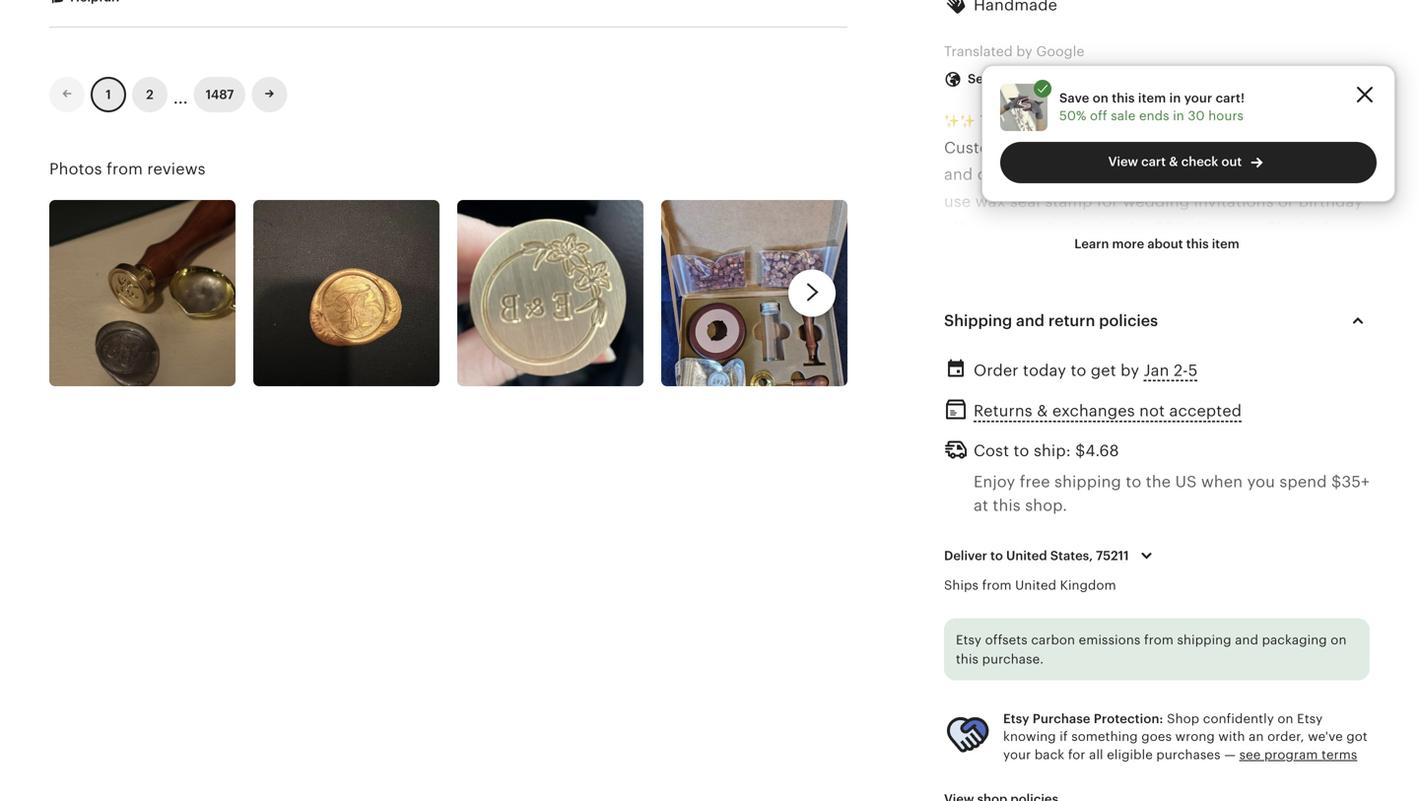 Task type: locate. For each thing, give the bounding box(es) containing it.
united for from
[[1016, 578, 1057, 593]]

wax right buy at the top of the page
[[1035, 354, 1066, 371]]

0 horizontal spatial etsy
[[956, 633, 982, 648]]

order today to get by jan 2-5
[[974, 362, 1198, 380]]

i left "will"
[[1001, 568, 1006, 586]]

✨✨ wax seal stamp custom for wedding invitation, custom wedding wax seal kit. any logo, design, initials and company icon can be customized. if you want to use wax seal stamp for wedding invitations or birthday gifts, please don't miss the 50% discount. the high- quality wax seal kit is worth your purchase.
[[944, 112, 1365, 264]]

wedding inside 3. more environmentally friendly. wax beads is made of natural rubber, which can be reused and has bright colors, very suitable for wedding invitations and birthday gifts.
[[1129, 675, 1196, 693]]

1 vertical spatial united
[[1016, 578, 1057, 593]]

with down custom,
[[1226, 541, 1259, 559]]

birthday up high-
[[1299, 193, 1363, 210]]

this inside dropdown button
[[1187, 236, 1209, 251]]

1 vertical spatial ✨
[[944, 756, 960, 773]]

want
[[1293, 166, 1330, 184]]

0 vertical spatial birthday
[[1299, 193, 1363, 210]]

this inside save on this item in your cart! 50% off sale ends in 30 hours
[[1112, 91, 1135, 105]]

if
[[1060, 730, 1068, 745]]

hours
[[1209, 108, 1244, 123]]

0 horizontal spatial &
[[1037, 402, 1049, 420]]

etsy offsets carbon emissions from shipping and packaging on this purchase.
[[956, 633, 1347, 667]]

shipping
[[944, 312, 1013, 330]]

ships from united kingdom
[[944, 578, 1117, 593]]

order,
[[1268, 730, 1305, 745]]

wax
[[1080, 139, 1110, 157], [976, 193, 1006, 210], [1001, 246, 1031, 264], [1035, 354, 1066, 371]]

2 horizontal spatial etsy
[[1298, 712, 1323, 727]]

1 horizontal spatial by
[[1121, 362, 1140, 380]]

75211
[[1096, 549, 1129, 563]]

stamp down icon
[[1045, 193, 1093, 210]]

and inside dropdown button
[[1017, 312, 1045, 330]]

1 vertical spatial invitations
[[1201, 675, 1281, 693]]

from up reused
[[1145, 633, 1174, 648]]

0 horizontal spatial be
[[1123, 166, 1143, 184]]

birthday down colors, on the bottom of page
[[944, 702, 1009, 720]]

i right is,
[[1144, 434, 1149, 452]]

shipping inside enjoy free shipping to the us when you spend $35+ at this shop.
[[1055, 473, 1122, 491]]

stamp inside "1. more advanced carving technology. no matter how complicated your logo is, i can engrave every detail of stamp for you."
[[944, 461, 992, 479]]

1 vertical spatial be
[[1146, 648, 1165, 666]]

1 vertical spatial by
[[1121, 362, 1140, 380]]

of right made
[[1353, 622, 1369, 639]]

1 vertical spatial free
[[1263, 514, 1293, 532]]

0 vertical spatial shipping
[[1055, 473, 1122, 491]]

1 vertical spatial wax
[[1202, 622, 1234, 639]]

0 vertical spatial not
[[1140, 402, 1165, 420]]

0 vertical spatial purchase.
[[1198, 246, 1274, 264]]

the inside enjoy free shipping to the us when you spend $35+ at this shop.
[[1146, 473, 1171, 491]]

1 horizontal spatial if
[[1246, 166, 1256, 184]]

this right 'at'
[[993, 497, 1021, 515]]

kit inside ✨✨ wax seal stamp custom for wedding invitation, custom wedding wax seal kit. any logo, design, initials and company icon can be customized. if you want to use wax seal stamp for wedding invitations or birthday gifts, please don't miss the 50% discount. the high- quality wax seal kit is worth your purchase.
[[1071, 246, 1089, 264]]

be inside 3. more environmentally friendly. wax beads is made of natural rubber, which can be reused and has bright colors, very suitable for wedding invitations and birthday gifts.
[[1146, 648, 1165, 666]]

cost
[[974, 442, 1010, 460]]

quality down spend
[[1292, 541, 1345, 559]]

quality inside 2.better after-sales service. free custom, free replacement, if you are not satisfied with the quality of stamp, i will give you a full refund.
[[1292, 541, 1345, 559]]

buy
[[1002, 354, 1031, 371]]

us
[[1176, 473, 1197, 491]]

save
[[1060, 91, 1090, 105]]

enjoy
[[974, 473, 1016, 491]]

by right get
[[1121, 362, 1140, 380]]

more up natural
[[963, 622, 1002, 639]]

0 horizontal spatial on
[[1093, 91, 1109, 105]]

got
[[1347, 730, 1368, 745]]

& right 'returns'
[[1037, 402, 1049, 420]]

if inside 2.better after-sales service. free custom, free replacement, if you are not satisfied with the quality of stamp, i will give you a full refund.
[[1051, 541, 1061, 559]]

purchase. inside ✨✨ wax seal stamp custom for wedding invitation, custom wedding wax seal kit. any logo, design, initials and company icon can be customized. if you want to use wax seal stamp for wedding invitations or birthday gifts, please don't miss the 50% discount. the high- quality wax seal kit is worth your purchase.
[[1198, 246, 1274, 264]]

stamp down cost
[[944, 461, 992, 479]]

seal down custom
[[1115, 139, 1145, 157]]

wrong
[[1176, 730, 1215, 745]]

0 vertical spatial be
[[1123, 166, 1143, 184]]

1 horizontal spatial i
[[1144, 434, 1149, 452]]

i inside 2.better after-sales service. free custom, free replacement, if you are not satisfied with the quality of stamp, i will give you a full refund.
[[1001, 568, 1006, 586]]

for left all
[[1069, 748, 1086, 762]]

by
[[1017, 44, 1033, 59], [1121, 362, 1140, 380]]

etsy for etsy offsets carbon emissions from shipping and packaging on this purchase.
[[956, 633, 982, 648]]

✨ left why
[[944, 354, 960, 371]]

you right when
[[1248, 473, 1276, 491]]

wax up reused
[[1202, 622, 1234, 639]]

your inside the "shop confidently on etsy knowing if something goes wrong with an order, we've got your back for all eligible purchases —"
[[1004, 748, 1032, 762]]

✨ wax seal stamp kit include:✨
[[944, 756, 1189, 773]]

when
[[1202, 473, 1243, 491]]

not up full
[[1127, 541, 1152, 559]]

your up the 30
[[1185, 91, 1213, 105]]

wax inside ✨✨ wax seal stamp custom for wedding invitation, custom wedding wax seal kit. any logo, design, initials and company icon can be customized. if you want to use wax seal stamp for wedding invitations or birthday gifts, please don't miss the 50% discount. the high- quality wax seal kit is worth your purchase.
[[981, 112, 1013, 130]]

2 vertical spatial wax
[[965, 756, 997, 773]]

1 vertical spatial shipping
[[1178, 633, 1232, 648]]

0 vertical spatial can
[[1091, 166, 1119, 184]]

0 vertical spatial with
[[1226, 541, 1259, 559]]

5
[[1189, 362, 1198, 380]]

wax for ✨✨ wax seal stamp custom for wedding invitation, custom wedding wax seal kit. any logo, design, initials and company icon can be customized. if you want to use wax seal stamp for wedding invitations or birthday gifts, please don't miss the 50% discount. the high- quality wax seal kit is worth your purchase.
[[981, 112, 1013, 130]]

1 vertical spatial &
[[1037, 402, 1049, 420]]

invitations
[[1194, 193, 1274, 210], [1201, 675, 1281, 693]]

to down is,
[[1126, 473, 1142, 491]]

is down miss
[[1094, 246, 1106, 264]]

wax left back
[[965, 756, 997, 773]]

on inside the "shop confidently on etsy knowing if something goes wrong with an order, we've got your back for all eligible purchases —"
[[1278, 712, 1294, 727]]

high-
[[1301, 219, 1341, 237]]

at
[[974, 497, 989, 515]]

for down cost
[[997, 461, 1018, 479]]

shipping down $ at bottom right
[[1055, 473, 1122, 491]]

0 vertical spatial if
[[1246, 166, 1256, 184]]

confidently
[[1204, 712, 1275, 727]]

1 vertical spatial more
[[963, 622, 1002, 639]]

etsy for etsy purchase protection:
[[1004, 712, 1030, 727]]

the up worth
[[1125, 219, 1150, 237]]

more inside "1. more advanced carving technology. no matter how complicated your logo is, i can engrave every detail of stamp for you."
[[960, 407, 999, 425]]

your down knowing
[[1004, 748, 1032, 762]]

etsy
[[956, 633, 982, 648], [1004, 712, 1030, 727], [1298, 712, 1323, 727]]

0 horizontal spatial free
[[1020, 473, 1051, 491]]

shipping up reused
[[1178, 633, 1232, 648]]

for inside 3. more environmentally friendly. wax beads is made of natural rubber, which can be reused and has bright colors, very suitable for wedding invitations and birthday gifts.
[[1104, 675, 1125, 693]]

if up give
[[1051, 541, 1061, 559]]

stamp
[[1052, 112, 1100, 130], [1045, 193, 1093, 210], [1105, 354, 1153, 371], [944, 461, 992, 479], [1036, 756, 1084, 773]]

1 horizontal spatial etsy
[[1004, 712, 1030, 727]]

shipping inside etsy offsets carbon emissions from shipping and packaging on this purchase.
[[1178, 633, 1232, 648]]

and left return
[[1017, 312, 1045, 330]]

goes
[[1142, 730, 1172, 745]]

back
[[1035, 748, 1065, 762]]

0 horizontal spatial item
[[1139, 91, 1167, 105]]

1 vertical spatial of
[[1349, 541, 1365, 559]]

0 horizontal spatial is
[[1094, 246, 1106, 264]]

0 vertical spatial more
[[960, 407, 999, 425]]

matter
[[1266, 407, 1317, 425]]

with
[[1226, 541, 1259, 559], [1219, 730, 1246, 745]]

kit down don't
[[1071, 246, 1089, 264]]

1 vertical spatial not
[[1127, 541, 1152, 559]]

1 horizontal spatial be
[[1146, 648, 1165, 666]]

is left made
[[1289, 622, 1301, 639]]

not up is,
[[1140, 402, 1165, 420]]

protection:
[[1094, 712, 1164, 727]]

more right 1.
[[960, 407, 999, 425]]

1 horizontal spatial &
[[1169, 154, 1179, 169]]

1 vertical spatial i
[[1001, 568, 1006, 586]]

0 vertical spatial kit
[[1071, 246, 1089, 264]]

with up —
[[1219, 730, 1246, 745]]

on up bright
[[1331, 633, 1347, 648]]

of inside 3. more environmentally friendly. wax beads is made of natural rubber, which can be reused and has bright colors, very suitable for wedding invitations and birthday gifts.
[[1353, 622, 1369, 639]]

why
[[965, 354, 998, 371]]

wedding down etsy offsets carbon emissions from shipping and packaging on this purchase.
[[1129, 675, 1196, 693]]

0 horizontal spatial if
[[1051, 541, 1061, 559]]

0 vertical spatial the
[[1125, 219, 1150, 237]]

shop.
[[1026, 497, 1068, 515]]

item up 'ends'
[[1139, 91, 1167, 105]]

30
[[1188, 108, 1205, 123]]

united inside dropdown button
[[1007, 549, 1048, 563]]

of down $35+
[[1349, 541, 1365, 559]]

—
[[1225, 748, 1236, 762]]

1 horizontal spatial shipping
[[1178, 633, 1232, 648]]

by left google
[[1017, 44, 1033, 59]]

please
[[988, 219, 1038, 237]]

etsy up knowing
[[1004, 712, 1030, 727]]

0 vertical spatial ✨
[[944, 354, 960, 371]]

from right photos
[[107, 160, 143, 178]]

rushing
[[1036, 300, 1098, 318]]

2 vertical spatial of
[[1353, 622, 1369, 639]]

1 horizontal spatial item
[[1212, 236, 1240, 251]]

you inside enjoy free shipping to the us when you spend $35+ at this shop.
[[1248, 473, 1276, 491]]

united down deliver to united states, 75211
[[1016, 578, 1057, 593]]

more for 3.
[[963, 622, 1002, 639]]

learn more about this item
[[1075, 236, 1240, 251]]

✨✨accpet rushing order✨✨
[[944, 300, 1179, 318]]

me?✨
[[1221, 354, 1269, 371]]

ships
[[944, 578, 979, 593]]

deliver to united states, 75211
[[944, 549, 1129, 563]]

wax up custom
[[981, 112, 1013, 130]]

discount.
[[1192, 219, 1264, 237]]

on up off
[[1093, 91, 1109, 105]]

free down spend
[[1263, 514, 1293, 532]]

0 vertical spatial united
[[1007, 549, 1048, 563]]

1 horizontal spatial free
[[1263, 514, 1293, 532]]

and left packaging
[[1236, 633, 1259, 648]]

invitations inside ✨✨ wax seal stamp custom for wedding invitation, custom wedding wax seal kit. any logo, design, initials and company icon can be customized. if you want to use wax seal stamp for wedding invitations or birthday gifts, please don't miss the 50% discount. the high- quality wax seal kit is worth your purchase.
[[1194, 193, 1274, 210]]

2 vertical spatial can
[[1113, 648, 1141, 666]]

0 vertical spatial quality
[[944, 246, 997, 264]]

1 vertical spatial kit
[[1157, 354, 1176, 371]]

your down advanced
[[1045, 434, 1080, 452]]

for up protection:
[[1104, 675, 1125, 693]]

in left the 30
[[1173, 108, 1185, 123]]

1 vertical spatial item
[[1212, 236, 1240, 251]]

invitations up confidently
[[1201, 675, 1281, 693]]

return
[[1049, 312, 1096, 330]]

1 vertical spatial is
[[1289, 622, 1301, 639]]

purchase.
[[1198, 246, 1274, 264], [983, 652, 1044, 667]]

terms
[[1322, 748, 1358, 762]]

of down how
[[1346, 434, 1362, 452]]

0 horizontal spatial birthday
[[944, 702, 1009, 720]]

0 horizontal spatial i
[[1001, 568, 1006, 586]]

0 vertical spatial item
[[1139, 91, 1167, 105]]

on inside save on this item in your cart! 50% off sale ends in 30 hours
[[1093, 91, 1109, 105]]

✨ for ✨ wax seal stamp kit include:✨
[[944, 756, 960, 773]]

1 vertical spatial 50%
[[1155, 219, 1188, 237]]

ends
[[1140, 108, 1170, 123]]

shipping
[[1055, 473, 1122, 491], [1178, 633, 1232, 648]]

if
[[1246, 166, 1256, 184], [1051, 541, 1061, 559]]

50% down save
[[1060, 108, 1087, 123]]

this right about
[[1187, 236, 1209, 251]]

stamp,
[[944, 568, 997, 586]]

purchase. down discount.
[[1198, 246, 1274, 264]]

0 vertical spatial wax
[[981, 112, 1013, 130]]

& right the cart
[[1169, 154, 1179, 169]]

is inside ✨✨ wax seal stamp custom for wedding invitation, custom wedding wax seal kit. any logo, design, initials and company icon can be customized. if you want to use wax seal stamp for wedding invitations or birthday gifts, please don't miss the 50% discount. the high- quality wax seal kit is worth your purchase.
[[1094, 246, 1106, 264]]

to down initials
[[1335, 166, 1350, 184]]

friendly.
[[1135, 622, 1197, 639]]

sales
[[1051, 514, 1090, 532]]

custom
[[1104, 112, 1162, 130]]

give
[[1040, 568, 1073, 586]]

you down design,
[[1260, 166, 1289, 184]]

seal
[[1017, 112, 1048, 130], [1115, 139, 1145, 157], [1010, 193, 1041, 210], [1036, 246, 1066, 264], [1070, 354, 1100, 371], [1001, 756, 1032, 773]]

the down spend
[[1263, 541, 1288, 559]]

0 vertical spatial i
[[1144, 434, 1149, 452]]

seal down company
[[1010, 193, 1041, 210]]

jan 2-5 button
[[1144, 356, 1198, 385]]

birthday inside 3. more environmentally friendly. wax beads is made of natural rubber, which can be reused and has bright colors, very suitable for wedding invitations and birthday gifts.
[[944, 702, 1009, 720]]

this up sale
[[1112, 91, 1135, 105]]

etsy inside the "shop confidently on etsy knowing if something goes wrong with an order, we've got your back for all eligible purchases —"
[[1298, 712, 1323, 727]]

this up colors, on the bottom of page
[[956, 652, 979, 667]]

2 horizontal spatial on
[[1331, 633, 1347, 648]]

0 vertical spatial free
[[1020, 473, 1051, 491]]

1 horizontal spatial purchase.
[[1198, 246, 1274, 264]]

quality inside ✨✨ wax seal stamp custom for wedding invitation, custom wedding wax seal kit. any logo, design, initials and company icon can be customized. if you want to use wax seal stamp for wedding invitations or birthday gifts, please don't miss the 50% discount. the high- quality wax seal kit is worth your purchase.
[[944, 246, 997, 264]]

your right worth
[[1159, 246, 1194, 264]]

stamp down policies
[[1105, 354, 1153, 371]]

bright
[[1290, 648, 1337, 666]]

&
[[1169, 154, 1179, 169], [1037, 402, 1049, 420]]

2 vertical spatial the
[[1263, 541, 1288, 559]]

50% right more
[[1155, 219, 1188, 237]]

shop confidently on etsy knowing if something goes wrong with an order, we've got your back for all eligible purchases —
[[1004, 712, 1368, 762]]

emissions
[[1079, 633, 1141, 648]]

free
[[1158, 514, 1192, 532]]

1 link
[[91, 77, 126, 112]]

design,
[[1254, 139, 1311, 157]]

packaging
[[1263, 633, 1328, 648]]

photos from reviews
[[49, 160, 206, 178]]

and up use
[[944, 166, 973, 184]]

google
[[1037, 44, 1085, 59]]

quality down gifts,
[[944, 246, 997, 264]]

deliver to united states, 75211 button
[[930, 535, 1174, 577]]

0 horizontal spatial 50%
[[1060, 108, 1087, 123]]

✨✨
[[944, 112, 976, 130]]

your inside ✨✨ wax seal stamp custom for wedding invitation, custom wedding wax seal kit. any logo, design, initials and company icon can be customized. if you want to use wax seal stamp for wedding invitations or birthday gifts, please don't miss the 50% discount. the high- quality wax seal kit is worth your purchase.
[[1159, 246, 1194, 264]]

1 horizontal spatial birthday
[[1299, 193, 1363, 210]]

1 horizontal spatial is
[[1289, 622, 1301, 639]]

seal down knowing
[[1001, 756, 1032, 773]]

1 vertical spatial quality
[[1292, 541, 1345, 559]]

if right out
[[1246, 166, 1256, 184]]

wedding
[[1192, 112, 1259, 130], [1009, 139, 1076, 157], [1123, 193, 1190, 210], [1129, 675, 1196, 693]]

etsy inside etsy offsets carbon emissions from shipping and packaging on this purchase.
[[956, 633, 982, 648]]

0 vertical spatial invitations
[[1194, 193, 1274, 210]]

0 vertical spatial by
[[1017, 44, 1033, 59]]

2 vertical spatial on
[[1278, 712, 1294, 727]]

0 horizontal spatial shipping
[[1055, 473, 1122, 491]]

1 vertical spatial with
[[1219, 730, 1246, 745]]

1 horizontal spatial on
[[1278, 712, 1294, 727]]

more for 1.
[[960, 407, 999, 425]]

0 horizontal spatial purchase.
[[983, 652, 1044, 667]]

0 vertical spatial 50%
[[1060, 108, 1087, 123]]

the left us
[[1146, 473, 1171, 491]]

custom
[[944, 139, 1005, 157]]

can
[[1091, 166, 1119, 184], [1153, 434, 1181, 452], [1113, 648, 1141, 666]]

quality
[[944, 246, 997, 264], [1292, 541, 1345, 559]]

0 vertical spatial is
[[1094, 246, 1106, 264]]

you.
[[1022, 461, 1055, 479]]

1 ✨ from the top
[[944, 354, 960, 371]]

can down emissions
[[1113, 648, 1141, 666]]

purchase. down "offsets"
[[983, 652, 1044, 667]]

0 vertical spatial of
[[1346, 434, 1362, 452]]

1 vertical spatial on
[[1331, 633, 1347, 648]]

from right jan
[[1180, 354, 1216, 371]]

0 horizontal spatial quality
[[944, 246, 997, 264]]

1 vertical spatial if
[[1051, 541, 1061, 559]]

natural
[[944, 648, 998, 666]]

1 vertical spatial the
[[1146, 473, 1171, 491]]

✨ down colors, on the bottom of page
[[944, 756, 960, 773]]

1 vertical spatial can
[[1153, 434, 1181, 452]]

invitations up discount.
[[1194, 193, 1274, 210]]

1 vertical spatial purchase.
[[983, 652, 1044, 667]]

more
[[960, 407, 999, 425], [963, 622, 1002, 639]]

0 vertical spatial &
[[1169, 154, 1179, 169]]

include:✨
[[1111, 756, 1189, 773]]

this inside enjoy free shipping to the us when you spend $35+ at this shop.
[[993, 497, 1021, 515]]

kit left 5
[[1157, 354, 1176, 371]]

1 vertical spatial birthday
[[944, 702, 1009, 720]]

to right deliver
[[991, 549, 1004, 563]]

on up order, on the right of page
[[1278, 712, 1294, 727]]

use
[[944, 193, 971, 210]]

about
[[1148, 236, 1184, 251]]

0 vertical spatial on
[[1093, 91, 1109, 105]]

more inside 3. more environmentally friendly. wax beads is made of natural rubber, which can be reused and has bright colors, very suitable for wedding invitations and birthday gifts.
[[963, 622, 1002, 639]]

you
[[1260, 166, 1289, 184], [1248, 473, 1276, 491], [1066, 541, 1094, 559], [1077, 568, 1105, 586]]

colors,
[[944, 675, 997, 693]]

photos
[[49, 160, 102, 178]]

can right icon
[[1091, 166, 1119, 184]]

item left the
[[1212, 236, 1240, 251]]

to inside ✨✨ wax seal stamp custom for wedding invitation, custom wedding wax seal kit. any logo, design, initials and company icon can be customized. if you want to use wax seal stamp for wedding invitations or birthday gifts, please don't miss the 50% discount. the high- quality wax seal kit is worth your purchase.
[[1335, 166, 1350, 184]]

1 horizontal spatial quality
[[1292, 541, 1345, 559]]

today
[[1023, 362, 1067, 380]]

1 horizontal spatial 50%
[[1155, 219, 1188, 237]]

this
[[1112, 91, 1135, 105], [1187, 236, 1209, 251], [993, 497, 1021, 515], [956, 652, 979, 667]]

in up kit.
[[1170, 91, 1182, 105]]

can down technology.
[[1153, 434, 1181, 452]]

2 ✨ from the top
[[944, 756, 960, 773]]



Task type: vqa. For each thing, say whether or not it's contained in the screenshot.
rightmost 'be'
yes



Task type: describe. For each thing, give the bounding box(es) containing it.
stamp down if
[[1036, 756, 1084, 773]]

can inside "1. more advanced carving technology. no matter how complicated your logo is, i can engrave every detail of stamp for you."
[[1153, 434, 1181, 452]]

kit.
[[1150, 139, 1173, 157]]

shop
[[1167, 712, 1200, 727]]

learn more about this item button
[[1060, 226, 1255, 262]]

to inside enjoy free shipping to the us when you spend $35+ at this shop.
[[1126, 473, 1142, 491]]

& inside 'link'
[[1169, 154, 1179, 169]]

item inside dropdown button
[[1212, 236, 1240, 251]]

out
[[1222, 154, 1242, 169]]

see program terms
[[1240, 748, 1358, 762]]

any
[[1177, 139, 1207, 157]]

seal up company
[[1017, 112, 1048, 130]]

your inside "1. more advanced carving technology. no matter how complicated your logo is, i can engrave every detail of stamp for you."
[[1045, 434, 1080, 452]]

1. more advanced carving technology. no matter how complicated your logo is, i can engrave every detail of stamp for you.
[[944, 407, 1362, 479]]

detail
[[1298, 434, 1342, 452]]

not inside button
[[1140, 402, 1165, 420]]

can inside ✨✨ wax seal stamp custom for wedding invitation, custom wedding wax seal kit. any logo, design, initials and company icon can be customized. if you want to use wax seal stamp for wedding invitations or birthday gifts, please don't miss the 50% discount. the high- quality wax seal kit is worth your purchase.
[[1091, 166, 1119, 184]]

your inside save on this item in your cart! 50% off sale ends in 30 hours
[[1185, 91, 1213, 105]]

icon
[[1053, 166, 1087, 184]]

be inside ✨✨ wax seal stamp custom for wedding invitation, custom wedding wax seal kit. any logo, design, initials and company icon can be customized. if you want to use wax seal stamp for wedding invitations or birthday gifts, please don't miss the 50% discount. the high- quality wax seal kit is worth your purchase.
[[1123, 166, 1143, 184]]

1487
[[206, 87, 234, 102]]

can inside 3. more environmentally friendly. wax beads is made of natural rubber, which can be reused and has bright colors, very suitable for wedding invitations and birthday gifts.
[[1113, 648, 1141, 666]]

2 link
[[132, 77, 168, 112]]

if inside ✨✨ wax seal stamp custom for wedding invitation, custom wedding wax seal kit. any logo, design, initials and company icon can be customized. if you want to use wax seal stamp for wedding invitations or birthday gifts, please don't miss the 50% discount. the high- quality wax seal kit is worth your purchase.
[[1246, 166, 1256, 184]]

3. more environmentally friendly. wax beads is made of natural rubber, which can be reused and has bright colors, very suitable for wedding invitations and birthday gifts.
[[944, 622, 1369, 720]]

translated by google
[[944, 44, 1085, 59]]

see
[[1240, 748, 1261, 762]]

states,
[[1051, 549, 1093, 563]]

a
[[1110, 568, 1118, 586]]

✨ for ✨ why buy wax seal stamp kit from me?✨
[[944, 354, 960, 371]]

with inside the "shop confidently on etsy knowing if something goes wrong with an order, we've got your back for all eligible purchases —"
[[1219, 730, 1246, 745]]

to left get
[[1071, 362, 1087, 380]]

0 vertical spatial in
[[1170, 91, 1182, 105]]

wedding down the cart
[[1123, 193, 1190, 210]]

all
[[1090, 748, 1104, 762]]

for inside the "shop confidently on etsy knowing if something goes wrong with an order, we've got your back for all eligible purchases —"
[[1069, 748, 1086, 762]]

save on this item in your cart! 50% off sale ends in 30 hours
[[1060, 91, 1245, 123]]

an
[[1249, 730, 1264, 745]]

etsy purchase protection:
[[1004, 712, 1164, 727]]

we've
[[1308, 730, 1344, 745]]

i inside "1. more advanced carving technology. no matter how complicated your logo is, i can engrave every detail of stamp for you."
[[1144, 434, 1149, 452]]

carving
[[1083, 407, 1141, 425]]

on inside etsy offsets carbon emissions from shipping and packaging on this purchase.
[[1331, 633, 1347, 648]]

you left a
[[1077, 568, 1105, 586]]

1 vertical spatial in
[[1173, 108, 1185, 123]]

spend
[[1280, 473, 1328, 491]]

$
[[1076, 442, 1086, 460]]

reviews
[[147, 160, 206, 178]]

eligible
[[1107, 748, 1153, 762]]

sale
[[1111, 108, 1136, 123]]

2 vertical spatial kit
[[1088, 756, 1107, 773]]

and down bright
[[1285, 675, 1314, 693]]

and left has
[[1226, 648, 1255, 666]]

for left the 30
[[1166, 112, 1187, 130]]

2.better after-sales service. free custom, free replacement, if you are not satisfied with the quality of stamp, i will give you a full refund.
[[944, 514, 1365, 586]]

satisfied
[[1157, 541, 1221, 559]]

you inside ✨✨ wax seal stamp custom for wedding invitation, custom wedding wax seal kit. any logo, design, initials and company icon can be customized. if you want to use wax seal stamp for wedding invitations or birthday gifts, please don't miss the 50% discount. the high- quality wax seal kit is worth your purchase.
[[1260, 166, 1289, 184]]

jan
[[1144, 362, 1170, 380]]

to inside dropdown button
[[991, 549, 1004, 563]]

seal down don't
[[1036, 246, 1066, 264]]

is inside 3. more environmentally friendly. wax beads is made of natural rubber, which can be reused and has bright colors, very suitable for wedding invitations and birthday gifts.
[[1289, 622, 1301, 639]]

returns
[[974, 402, 1033, 420]]

this inside etsy offsets carbon emissions from shipping and packaging on this purchase.
[[956, 652, 979, 667]]

view cart & check out
[[1109, 154, 1242, 169]]

4.68
[[1086, 442, 1120, 460]]

& inside button
[[1037, 402, 1049, 420]]

beads
[[1238, 622, 1285, 639]]

1
[[106, 87, 111, 102]]

the
[[1269, 219, 1297, 237]]

replacement,
[[944, 541, 1047, 559]]

kingdom
[[1060, 578, 1117, 593]]

for up miss
[[1097, 193, 1119, 210]]

wax inside 3. more environmentally friendly. wax beads is made of natural rubber, which can be reused and has bright colors, very suitable for wedding invitations and birthday gifts.
[[1202, 622, 1234, 639]]

accepted
[[1170, 402, 1242, 420]]

which
[[1063, 648, 1109, 666]]

united for to
[[1007, 549, 1048, 563]]

offsets
[[986, 633, 1028, 648]]

wax down the please
[[1001, 246, 1031, 264]]

for inside "1. more advanced carving technology. no matter how complicated your logo is, i can engrave every detail of stamp for you."
[[997, 461, 1018, 479]]

has
[[1260, 648, 1286, 666]]

don't
[[1042, 219, 1082, 237]]

deliver
[[944, 549, 988, 563]]

50% inside ✨✨ wax seal stamp custom for wedding invitation, custom wedding wax seal kit. any logo, design, initials and company icon can be customized. if you want to use wax seal stamp for wedding invitations or birthday gifts, please don't miss the 50% discount. the high- quality wax seal kit is worth your purchase.
[[1155, 219, 1188, 237]]

purchase. inside etsy offsets carbon emissions from shipping and packaging on this purchase.
[[983, 652, 1044, 667]]

technology.
[[1145, 407, 1236, 425]]

purchase
[[1033, 712, 1091, 727]]

view
[[1109, 154, 1139, 169]]

the inside ✨✨ wax seal stamp custom for wedding invitation, custom wedding wax seal kit. any logo, design, initials and company icon can be customized. if you want to use wax seal stamp for wedding invitations or birthday gifts, please don't miss the 50% discount. the high- quality wax seal kit is worth your purchase.
[[1125, 219, 1150, 237]]

and inside ✨✨ wax seal stamp custom for wedding invitation, custom wedding wax seal kit. any logo, design, initials and company icon can be customized. if you want to use wax seal stamp for wedding invitations or birthday gifts, please don't miss the 50% discount. the high- quality wax seal kit is worth your purchase.
[[944, 166, 973, 184]]

customized.
[[1147, 166, 1241, 184]]

initials
[[1315, 139, 1365, 157]]

engrave
[[1186, 434, 1248, 452]]

translated
[[944, 44, 1013, 59]]

of inside "1. more advanced carving technology. no matter how complicated your logo is, i can engrave every detail of stamp for you."
[[1346, 434, 1362, 452]]

…
[[174, 80, 188, 109]]

get
[[1091, 362, 1117, 380]]

50% inside save on this item in your cart! 50% off sale ends in 30 hours
[[1060, 108, 1087, 123]]

free inside 2.better after-sales service. free custom, free replacement, if you are not satisfied with the quality of stamp, i will give you a full refund.
[[1263, 514, 1293, 532]]

gifts,
[[944, 219, 984, 237]]

wedding down cart!
[[1192, 112, 1259, 130]]

invitations inside 3. more environmentally friendly. wax beads is made of natural rubber, which can be reused and has bright colors, very suitable for wedding invitations and birthday gifts.
[[1201, 675, 1281, 693]]

environmentally
[[1007, 622, 1131, 639]]

0 horizontal spatial by
[[1017, 44, 1033, 59]]

item inside save on this item in your cart! 50% off sale ends in 30 hours
[[1139, 91, 1167, 105]]

you down sales
[[1066, 541, 1094, 559]]

wedding up icon
[[1009, 139, 1076, 157]]

the inside 2.better after-sales service. free custom, free replacement, if you are not satisfied with the quality of stamp, i will give you a full refund.
[[1263, 541, 1288, 559]]

view cart & check out link
[[1001, 142, 1377, 183]]

1487 link
[[194, 77, 246, 112]]

ship:
[[1034, 442, 1071, 460]]

every
[[1252, 434, 1294, 452]]

birthday inside ✨✨ wax seal stamp custom for wedding invitation, custom wedding wax seal kit. any logo, design, initials and company icon can be customized. if you want to use wax seal stamp for wedding invitations or birthday gifts, please don't miss the 50% discount. the high- quality wax seal kit is worth your purchase.
[[1299, 193, 1363, 210]]

made
[[1306, 622, 1349, 639]]

wax right use
[[976, 193, 1006, 210]]

1.
[[944, 407, 956, 425]]

and inside etsy offsets carbon emissions from shipping and packaging on this purchase.
[[1236, 633, 1259, 648]]

to up you.
[[1014, 442, 1030, 460]]

check
[[1182, 154, 1219, 169]]

not inside 2.better after-sales service. free custom, free replacement, if you are not satisfied with the quality of stamp, i will give you a full refund.
[[1127, 541, 1152, 559]]

of inside 2.better after-sales service. free custom, free replacement, if you are not satisfied with the quality of stamp, i will give you a full refund.
[[1349, 541, 1365, 559]]

cart
[[1142, 154, 1166, 169]]

with inside 2.better after-sales service. free custom, free replacement, if you are not satisfied with the quality of stamp, i will give you a full refund.
[[1226, 541, 1259, 559]]

seal right today
[[1070, 354, 1100, 371]]

knowing
[[1004, 730, 1057, 745]]

custom,
[[1196, 514, 1258, 532]]

see program terms link
[[1240, 748, 1358, 762]]

are
[[1098, 541, 1122, 559]]

off
[[1090, 108, 1108, 123]]

is,
[[1123, 434, 1140, 452]]

wax for ✨ wax seal stamp kit include:✨
[[965, 756, 997, 773]]

advanced
[[1003, 407, 1079, 425]]

miss
[[1086, 219, 1121, 237]]

free inside enjoy free shipping to the us when you spend $35+ at this shop.
[[1020, 473, 1051, 491]]

gifts.
[[1013, 702, 1052, 720]]

from right ships
[[983, 578, 1012, 593]]

policies
[[1100, 312, 1159, 330]]

stamp down save
[[1052, 112, 1100, 130]]

returns & exchanges not accepted button
[[974, 397, 1242, 426]]

more
[[1113, 236, 1145, 251]]

wax down off
[[1080, 139, 1110, 157]]

from inside etsy offsets carbon emissions from shipping and packaging on this purchase.
[[1145, 633, 1174, 648]]



